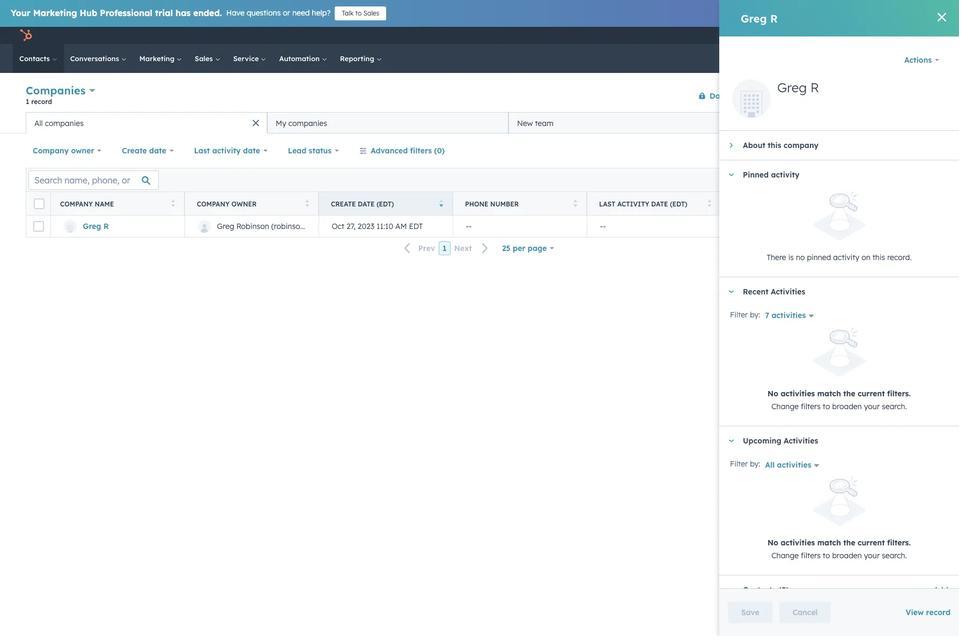 Task type: locate. For each thing, give the bounding box(es) containing it.
record inside companies banner
[[31, 98, 52, 106]]

robinson
[[236, 222, 269, 231]]

filters right advanced
[[410, 146, 432, 156]]

1 vertical spatial caret image
[[728, 291, 734, 293]]

oct
[[332, 222, 344, 231]]

actions
[[904, 55, 932, 65], [774, 91, 796, 99]]

1 vertical spatial sales
[[195, 54, 215, 63]]

music button
[[892, 27, 945, 44]]

press to sort. image
[[305, 199, 309, 207], [707, 199, 711, 207]]

(0) right advanced
[[434, 146, 445, 156]]

greg r right edit "popup button"
[[777, 79, 819, 95]]

2 vertical spatial r
[[103, 222, 109, 231]]

company owner
[[33, 146, 94, 156], [197, 200, 257, 208]]

0 vertical spatial search.
[[882, 402, 907, 412]]

1 vertical spatial record
[[926, 608, 950, 617]]

(edt)
[[377, 200, 394, 208], [670, 200, 687, 208]]

Search name, phone, or domain search field
[[28, 170, 159, 190]]

press to sort. element
[[171, 199, 175, 208], [305, 199, 309, 208], [573, 199, 577, 208], [707, 199, 711, 208], [841, 199, 845, 208]]

this inside alert
[[872, 253, 885, 262]]

there is no pinned activity on this record.
[[767, 253, 912, 262]]

last activity date (edt)
[[599, 200, 687, 208]]

filters up upcoming activities dropdown button
[[801, 402, 821, 412]]

1 (edt) from the left
[[377, 200, 394, 208]]

no up contacts (0)
[[768, 538, 778, 548]]

0 vertical spatial actions
[[904, 55, 932, 65]]

1 button
[[439, 241, 450, 255]]

filter by:
[[730, 310, 760, 320], [730, 459, 760, 469]]

filter left 7
[[730, 310, 748, 320]]

2 press to sort. image from the left
[[707, 199, 711, 207]]

by:
[[750, 310, 760, 320], [750, 459, 760, 469]]

7 activities button
[[765, 311, 818, 320]]

0 vertical spatial (0)
[[434, 146, 445, 156]]

1 date from the left
[[149, 146, 166, 156]]

1 vertical spatial filter
[[730, 459, 748, 469]]

current
[[858, 389, 885, 399], [858, 538, 885, 548]]

company owner down all companies
[[33, 146, 94, 156]]

quality
[[730, 91, 758, 101]]

1 current from the top
[[858, 389, 885, 399]]

contacts (0)
[[743, 585, 789, 595]]

2 alert from the top
[[730, 477, 948, 562]]

caret image left pinned
[[728, 174, 734, 176]]

1 search. from the top
[[882, 402, 907, 412]]

2 no activities match the current filters. change filters to broaden your search. from the top
[[768, 538, 911, 561]]

activities right 7
[[772, 311, 806, 320]]

press to sort. image
[[171, 199, 175, 207], [573, 199, 577, 207], [841, 199, 845, 207]]

broaden up contacts (0) "dropdown button"
[[832, 551, 862, 561]]

0 horizontal spatial marketing
[[33, 8, 77, 18]]

no activities match the current filters. change filters to broaden your search. for all activities
[[768, 538, 911, 561]]

activities inside 7 activities popup button
[[772, 311, 806, 320]]

1 vertical spatial to
[[823, 402, 830, 412]]

music
[[910, 31, 929, 40]]

new
[[517, 118, 533, 128]]

0 vertical spatial caret image
[[728, 174, 734, 176]]

create inside popup button
[[122, 146, 147, 156]]

1 your from the top
[[864, 402, 880, 412]]

all down 1 record
[[34, 118, 43, 128]]

match
[[817, 389, 841, 399], [817, 538, 841, 548]]

1 horizontal spatial activity
[[771, 170, 799, 180]]

this
[[768, 141, 781, 150], [872, 253, 885, 262]]

no activities match the current filters. change filters to broaden your search. up upcoming activities dropdown button
[[768, 389, 911, 412]]

match up contacts (0) "dropdown button"
[[817, 538, 841, 548]]

1 vertical spatial last
[[599, 200, 615, 208]]

broaden up upcoming activities dropdown button
[[832, 402, 862, 412]]

create down 'all companies' button
[[122, 146, 147, 156]]

filter by: left 7
[[730, 310, 760, 320]]

no activities match the current filters. change filters to broaden your search. up contacts (0) "dropdown button"
[[768, 538, 911, 561]]

date down 'all companies' button
[[149, 146, 166, 156]]

actions left search image
[[904, 55, 932, 65]]

1 horizontal spatial date
[[651, 200, 668, 208]]

press to sort. element for company owner
[[305, 199, 309, 208]]

7 activities
[[765, 311, 806, 320]]

conversations
[[70, 54, 121, 63]]

1 filters. from the top
[[887, 389, 911, 399]]

caret image inside upcoming activities dropdown button
[[728, 440, 734, 442]]

0 horizontal spatial press to sort. image
[[171, 199, 175, 207]]

filters
[[410, 146, 432, 156], [801, 402, 821, 412], [801, 551, 821, 561]]

1 vertical spatial no activities match the current filters. change filters to broaden your search.
[[768, 538, 911, 561]]

date right activity
[[651, 200, 668, 208]]

1 vertical spatial activity
[[771, 170, 799, 180]]

2 vertical spatial filters
[[801, 551, 821, 561]]

owner up search name, phone, or domain search field
[[71, 146, 94, 156]]

1 vertical spatial 1
[[443, 244, 447, 253]]

2 companies from the left
[[288, 118, 327, 128]]

no up upcoming activities
[[768, 389, 778, 399]]

company owner inside "popup button"
[[33, 146, 94, 156]]

1 vertical spatial company owner
[[197, 200, 257, 208]]

2 filter from the top
[[730, 459, 748, 469]]

1 vertical spatial owner
[[232, 200, 257, 208]]

2 horizontal spatial r
[[810, 79, 819, 95]]

marketing inside 'link'
[[139, 54, 177, 63]]

greg
[[741, 12, 767, 25], [777, 79, 807, 95], [83, 222, 101, 231], [217, 222, 234, 231]]

1 the from the top
[[843, 389, 855, 399]]

25 per page button
[[495, 238, 561, 259]]

service
[[233, 54, 261, 63]]

2 search. from the top
[[882, 551, 907, 561]]

0 horizontal spatial companies
[[45, 118, 84, 128]]

1 horizontal spatial sales
[[363, 9, 379, 17]]

1 horizontal spatial press to sort. image
[[573, 199, 577, 207]]

4 press to sort. element from the left
[[707, 199, 711, 208]]

0 vertical spatial 1
[[26, 98, 29, 106]]

phone
[[465, 200, 488, 208]]

0 horizontal spatial date
[[149, 146, 166, 156]]

1 vertical spatial filters
[[801, 402, 821, 412]]

greg robinson (robinsongreg175@gmail.com) button
[[185, 216, 379, 237]]

marketplaces image
[[817, 32, 827, 41]]

0 horizontal spatial sales
[[195, 54, 215, 63]]

your
[[11, 8, 30, 18]]

marketing down trial at the top of page
[[139, 54, 177, 63]]

your for 7 activities
[[864, 402, 880, 412]]

1 press to sort. element from the left
[[171, 199, 175, 208]]

create for create date
[[122, 146, 147, 156]]

prev
[[418, 244, 435, 253]]

0 vertical spatial activity
[[212, 146, 241, 156]]

about
[[743, 141, 765, 150]]

1 horizontal spatial r
[[770, 12, 778, 25]]

filter by: for upcoming activities
[[730, 459, 760, 469]]

owner up robinson
[[232, 200, 257, 208]]

0 vertical spatial filter
[[730, 310, 748, 320]]

2 (edt) from the left
[[670, 200, 687, 208]]

filter for recent
[[730, 310, 748, 320]]

no for all
[[768, 538, 778, 548]]

0 vertical spatial the
[[843, 389, 855, 399]]

3 caret image from the top
[[728, 440, 734, 442]]

actions button
[[897, 49, 946, 71], [765, 87, 812, 104]]

3 press to sort. element from the left
[[573, 199, 577, 208]]

press to sort. image for last activity date (edt)
[[707, 199, 711, 207]]

-
[[466, 222, 469, 231], [469, 222, 472, 231], [600, 222, 603, 231], [603, 222, 606, 231]]

to up upcoming activities dropdown button
[[823, 402, 830, 412]]

actions button right 'quality'
[[765, 87, 812, 104]]

-- button
[[453, 216, 587, 237]]

1 vertical spatial (0)
[[778, 585, 789, 595]]

activities for recent activities
[[771, 287, 805, 297]]

all inside button
[[34, 118, 43, 128]]

1 vertical spatial by:
[[750, 459, 760, 469]]

1 horizontal spatial 1
[[443, 244, 447, 253]]

date up 2023
[[358, 200, 375, 208]]

--
[[466, 222, 472, 231], [600, 222, 606, 231]]

alert
[[730, 328, 948, 413], [730, 477, 948, 562]]

alert for all activities
[[730, 477, 948, 562]]

record down + add
[[926, 608, 950, 617]]

0 vertical spatial last
[[194, 146, 210, 156]]

2 -- from the left
[[600, 222, 606, 231]]

1 horizontal spatial contacts
[[743, 585, 776, 595]]

search. for 7 activities
[[882, 402, 907, 412]]

last
[[194, 146, 210, 156], [599, 200, 615, 208]]

close image
[[938, 13, 946, 21]]

help image
[[840, 32, 850, 41]]

contacts inside "dropdown button"
[[743, 585, 776, 595]]

all down upcoming
[[765, 460, 775, 470]]

1 vertical spatial your
[[864, 551, 880, 561]]

1 caret image from the top
[[728, 174, 734, 176]]

create for create date (edt)
[[331, 200, 356, 208]]

0 horizontal spatial date
[[358, 200, 375, 208]]

0 vertical spatial current
[[858, 389, 885, 399]]

calling icon button
[[791, 28, 809, 42]]

activities inside dropdown button
[[784, 436, 818, 446]]

filters.
[[887, 389, 911, 399], [887, 538, 911, 548]]

2 horizontal spatial activity
[[833, 253, 859, 262]]

your
[[864, 402, 880, 412], [864, 551, 880, 561]]

1 vertical spatial greg r
[[777, 79, 819, 95]]

0 vertical spatial change
[[771, 402, 799, 412]]

view record link
[[906, 608, 950, 617]]

1 match from the top
[[817, 389, 841, 399]]

last inside last activity date popup button
[[194, 146, 210, 156]]

1 broaden from the top
[[832, 402, 862, 412]]

companies banner
[[26, 82, 933, 112]]

1 no from the top
[[768, 389, 778, 399]]

filter by: down upcoming
[[730, 459, 760, 469]]

-- inside button
[[466, 222, 472, 231]]

filter by: for recent activities
[[730, 310, 760, 320]]

0 horizontal spatial last
[[194, 146, 210, 156]]

0 vertical spatial all
[[34, 118, 43, 128]]

1 alert from the top
[[730, 328, 948, 413]]

0 vertical spatial owner
[[71, 146, 94, 156]]

0 horizontal spatial press to sort. image
[[305, 199, 309, 207]]

4 - from the left
[[603, 222, 606, 231]]

by: left 7
[[750, 310, 760, 320]]

next
[[454, 244, 472, 253]]

-- down the last activity date (edt) on the top
[[600, 222, 606, 231]]

upcoming activities button
[[719, 427, 948, 456]]

contacts up save
[[743, 585, 776, 595]]

to right talk
[[355, 9, 362, 17]]

1 press to sort. image from the left
[[305, 199, 309, 207]]

search button
[[931, 49, 949, 68]]

0 horizontal spatial --
[[466, 222, 472, 231]]

1 filter from the top
[[730, 310, 748, 320]]

2 change from the top
[[771, 551, 799, 561]]

activity for last
[[212, 146, 241, 156]]

the
[[843, 389, 855, 399], [843, 538, 855, 548]]

activities up all activities popup button
[[784, 436, 818, 446]]

2 date from the left
[[243, 146, 260, 156]]

settings image
[[858, 31, 868, 41]]

2023
[[358, 222, 374, 231]]

page
[[528, 244, 547, 253]]

by: down upcoming
[[750, 459, 760, 469]]

by: for all
[[750, 459, 760, 469]]

activities inside 'dropdown button'
[[771, 287, 805, 297]]

2 vertical spatial activity
[[833, 253, 859, 262]]

2 filters. from the top
[[887, 538, 911, 548]]

r down name
[[103, 222, 109, 231]]

to up contacts (0) "dropdown button"
[[823, 551, 830, 561]]

activity inside alert
[[833, 253, 859, 262]]

0 vertical spatial this
[[768, 141, 781, 150]]

1 horizontal spatial (0)
[[778, 585, 789, 595]]

actions button down music
[[897, 49, 946, 71]]

0 vertical spatial activities
[[771, 287, 805, 297]]

0 vertical spatial broaden
[[832, 402, 862, 412]]

0 vertical spatial sales
[[363, 9, 379, 17]]

1 vertical spatial contacts
[[743, 585, 776, 595]]

ended.
[[193, 8, 222, 18]]

no activities match the current filters. change filters to broaden your search.
[[768, 389, 911, 412], [768, 538, 911, 561]]

0 horizontal spatial contacts
[[19, 54, 52, 63]]

(0)
[[434, 146, 445, 156], [778, 585, 789, 595]]

caret image left upcoming
[[728, 440, 734, 442]]

activity inside dropdown button
[[771, 170, 799, 180]]

activities down upcoming activities
[[777, 460, 811, 470]]

1 vertical spatial change
[[771, 551, 799, 561]]

1 vertical spatial filters.
[[887, 538, 911, 548]]

0 horizontal spatial owner
[[71, 146, 94, 156]]

search image
[[937, 55, 944, 62]]

5 press to sort. element from the left
[[841, 199, 845, 208]]

2 your from the top
[[864, 551, 880, 561]]

save
[[741, 608, 759, 617]]

greg r up upgrade icon
[[741, 12, 778, 25]]

date
[[358, 200, 375, 208], [651, 200, 668, 208]]

2 horizontal spatial press to sort. image
[[841, 199, 845, 207]]

companies right my
[[288, 118, 327, 128]]

1 vertical spatial actions
[[774, 91, 796, 99]]

sales link
[[188, 44, 227, 73]]

actions right edit "popup button"
[[774, 91, 796, 99]]

caret image for recent activities
[[728, 291, 734, 293]]

sales inside button
[[363, 9, 379, 17]]

pinned
[[807, 253, 831, 262]]

2 broaden from the top
[[832, 551, 862, 561]]

all for all activities
[[765, 460, 775, 470]]

create
[[122, 146, 147, 156], [331, 200, 356, 208]]

0 horizontal spatial this
[[768, 141, 781, 150]]

change for all
[[771, 551, 799, 561]]

0 horizontal spatial actions button
[[765, 87, 812, 104]]

1 down companies
[[26, 98, 29, 106]]

1 horizontal spatial press to sort. image
[[707, 199, 711, 207]]

(edt) up 11:10 on the top left
[[377, 200, 394, 208]]

pinned activity button
[[719, 160, 948, 189]]

upgrade
[[759, 32, 788, 40]]

this right on
[[872, 253, 885, 262]]

2 no from the top
[[768, 538, 778, 548]]

caret image inside recent activities 'dropdown button'
[[728, 291, 734, 293]]

filters for recent activities
[[801, 402, 821, 412]]

help button
[[836, 27, 854, 44]]

menu
[[747, 27, 946, 44]]

settings link
[[856, 30, 869, 41]]

0 vertical spatial contacts
[[19, 54, 52, 63]]

1 horizontal spatial create
[[331, 200, 356, 208]]

0 vertical spatial create
[[122, 146, 147, 156]]

1 filter by: from the top
[[730, 310, 760, 320]]

hubspot image
[[19, 29, 32, 42]]

filter down upcoming
[[730, 459, 748, 469]]

1 vertical spatial current
[[858, 538, 885, 548]]

1 horizontal spatial this
[[872, 253, 885, 262]]

to for recent activities
[[823, 402, 830, 412]]

activities
[[771, 287, 805, 297], [784, 436, 818, 446]]

1 horizontal spatial owner
[[232, 200, 257, 208]]

0 vertical spatial your
[[864, 402, 880, 412]]

r up upgrade
[[770, 12, 778, 25]]

greg r
[[741, 12, 778, 25], [777, 79, 819, 95], [83, 222, 109, 231]]

team
[[535, 118, 553, 128]]

1 right the prev
[[443, 244, 447, 253]]

companies up 'company owner' "popup button"
[[45, 118, 84, 128]]

2 match from the top
[[817, 538, 841, 548]]

sales left service
[[195, 54, 215, 63]]

Search HubSpot search field
[[808, 49, 940, 68]]

2 date from the left
[[651, 200, 668, 208]]

activities for upcoming activities
[[784, 436, 818, 446]]

(edt) right activity
[[670, 200, 687, 208]]

1 horizontal spatial --
[[600, 222, 606, 231]]

1 for 1 record
[[26, 98, 29, 106]]

am
[[395, 222, 407, 231]]

1 vertical spatial actions button
[[765, 87, 812, 104]]

filters up contacts (0) "dropdown button"
[[801, 551, 821, 561]]

last for last activity date (edt)
[[599, 200, 615, 208]]

current for 7 activities
[[858, 389, 885, 399]]

0 horizontal spatial (0)
[[434, 146, 445, 156]]

notifications button
[[872, 27, 890, 44]]

create up oct
[[331, 200, 356, 208]]

this right about
[[768, 141, 781, 150]]

0 vertical spatial match
[[817, 389, 841, 399]]

caret image inside pinned activity dropdown button
[[728, 174, 734, 176]]

1 inside companies banner
[[26, 98, 29, 106]]

match for all activities
[[817, 538, 841, 548]]

2 current from the top
[[858, 538, 885, 548]]

change up upcoming activities
[[771, 402, 799, 412]]

record down companies
[[31, 98, 52, 106]]

company owner up robinson
[[197, 200, 257, 208]]

or
[[283, 8, 290, 18]]

marketing left hub
[[33, 8, 77, 18]]

0 vertical spatial record
[[31, 98, 52, 106]]

activities up 7 activities popup button
[[771, 287, 805, 297]]

+ add
[[927, 585, 948, 595]]

greg up upgrade icon
[[741, 12, 767, 25]]

2 filter by: from the top
[[730, 459, 760, 469]]

(0) up cancel button
[[778, 585, 789, 595]]

sales right talk
[[363, 9, 379, 17]]

need
[[292, 8, 310, 18]]

1 no activities match the current filters. change filters to broaden your search. from the top
[[768, 389, 911, 412]]

greg r down name
[[83, 222, 109, 231]]

1 change from the top
[[771, 402, 799, 412]]

2 press to sort. element from the left
[[305, 199, 309, 208]]

change up contacts (0)
[[771, 551, 799, 561]]

last activity date
[[194, 146, 260, 156]]

0 vertical spatial to
[[355, 9, 362, 17]]

save button
[[728, 602, 773, 623]]

0 horizontal spatial actions
[[774, 91, 796, 99]]

match up upcoming activities dropdown button
[[817, 389, 841, 399]]

r down marketplaces image at the top right of page
[[810, 79, 819, 95]]

1 horizontal spatial marketing
[[139, 54, 177, 63]]

1 horizontal spatial companies
[[288, 118, 327, 128]]

1 companies from the left
[[45, 118, 84, 128]]

0 vertical spatial filters
[[410, 146, 432, 156]]

2 caret image from the top
[[728, 291, 734, 293]]

0 vertical spatial no activities match the current filters. change filters to broaden your search.
[[768, 389, 911, 412]]

activity inside popup button
[[212, 146, 241, 156]]

pagination navigation
[[398, 241, 495, 256]]

1 press to sort. image from the left
[[171, 199, 175, 207]]

greg left robinson
[[217, 222, 234, 231]]

activity for pinned
[[771, 170, 799, 180]]

1 vertical spatial broaden
[[832, 551, 862, 561]]

record
[[31, 98, 52, 106], [926, 608, 950, 617]]

caret image
[[728, 174, 734, 176], [728, 291, 734, 293], [728, 440, 734, 442]]

1 vertical spatial alert
[[730, 477, 948, 562]]

all inside popup button
[[765, 460, 775, 470]]

1 vertical spatial filter by:
[[730, 459, 760, 469]]

2 the from the top
[[843, 538, 855, 548]]

activities up contacts (0) "dropdown button"
[[781, 538, 815, 548]]

0 horizontal spatial record
[[31, 98, 52, 106]]

reporting link
[[334, 44, 388, 73]]

0 vertical spatial company owner
[[33, 146, 94, 156]]

0 vertical spatial filter by:
[[730, 310, 760, 320]]

my companies
[[276, 118, 327, 128]]

greg r link
[[83, 222, 109, 231]]

caret image left recent on the top right of the page
[[728, 291, 734, 293]]

notifications image
[[876, 32, 885, 41]]

-- up next button
[[466, 222, 472, 231]]

0 horizontal spatial 1
[[26, 98, 29, 106]]

contacts down hubspot link
[[19, 54, 52, 63]]

1 vertical spatial create
[[331, 200, 356, 208]]

2 by: from the top
[[750, 459, 760, 469]]

1 inside 1 "button"
[[443, 244, 447, 253]]

advanced
[[371, 146, 408, 156]]

date left lead
[[243, 146, 260, 156]]

search. for all activities
[[882, 551, 907, 561]]

pinned activity
[[743, 170, 799, 180]]

0 horizontal spatial company owner
[[33, 146, 94, 156]]

1 by: from the top
[[750, 310, 760, 320]]

contacts
[[19, 54, 52, 63], [743, 585, 776, 595]]

1 horizontal spatial (edt)
[[670, 200, 687, 208]]

greg inside button
[[217, 222, 234, 231]]

1 -- from the left
[[466, 222, 472, 231]]

+ add button
[[927, 584, 948, 597]]



Task type: describe. For each thing, give the bounding box(es) containing it.
upgrade image
[[748, 31, 757, 41]]

filters for upcoming activities
[[801, 551, 821, 561]]

filter for upcoming
[[730, 459, 748, 469]]

(0) inside button
[[434, 146, 445, 156]]

conversations link
[[64, 44, 133, 73]]

help?
[[312, 8, 331, 18]]

1 vertical spatial r
[[810, 79, 819, 95]]

lead status
[[288, 146, 332, 156]]

oct 27, 2023 11:10 am edt
[[332, 222, 423, 231]]

3 - from the left
[[600, 222, 603, 231]]

all activities button
[[765, 460, 824, 470]]

press to sort. element for last activity date (edt)
[[707, 199, 711, 208]]

my companies button
[[267, 112, 508, 134]]

last for last activity date
[[194, 146, 210, 156]]

greg right edit "popup button"
[[777, 79, 807, 95]]

1 for 1
[[443, 244, 447, 253]]

recent activities button
[[719, 277, 948, 306]]

activity
[[617, 200, 649, 208]]

close image
[[933, 9, 942, 18]]

greg robinson (robinsongreg175@gmail.com)
[[217, 222, 379, 231]]

filters inside advanced filters (0) button
[[410, 146, 432, 156]]

is
[[788, 253, 794, 262]]

company name
[[60, 200, 114, 208]]

no activities match the current filters. change filters to broaden your search. for 7 activities
[[768, 389, 911, 412]]

broaden for 7 activities
[[832, 402, 862, 412]]

all activities
[[765, 460, 811, 470]]

2 press to sort. image from the left
[[573, 199, 577, 207]]

25
[[502, 244, 511, 253]]

record for 1 record
[[31, 98, 52, 106]]

broaden for all activities
[[832, 551, 862, 561]]

about this company button
[[719, 131, 948, 160]]

no
[[796, 253, 805, 262]]

by: for 7
[[750, 310, 760, 320]]

marketplaces button
[[811, 27, 833, 44]]

1 horizontal spatial actions button
[[897, 49, 946, 71]]

caret image for pinned activity
[[728, 174, 734, 176]]

all activities button
[[765, 457, 826, 472]]

your for all activities
[[864, 551, 880, 561]]

data quality button
[[691, 85, 759, 106]]

all companies button
[[26, 112, 267, 134]]

record for view record
[[926, 608, 950, 617]]

27,
[[346, 222, 356, 231]]

your marketing hub professional trial has ended. have questions or need help?
[[11, 8, 331, 18]]

1 horizontal spatial actions
[[904, 55, 932, 65]]

(0) inside "dropdown button"
[[778, 585, 789, 595]]

menu containing music
[[747, 27, 946, 44]]

create date
[[122, 146, 166, 156]]

cancel button
[[779, 602, 831, 623]]

11:10
[[377, 222, 393, 231]]

0 vertical spatial greg r
[[741, 12, 778, 25]]

2 - from the left
[[469, 222, 472, 231]]

number
[[490, 200, 519, 208]]

3 press to sort. image from the left
[[841, 199, 845, 207]]

activities up upcoming activities
[[781, 389, 815, 399]]

1 horizontal spatial company owner
[[197, 200, 257, 208]]

edit button
[[732, 79, 771, 122]]

name
[[95, 200, 114, 208]]

data quality
[[710, 91, 758, 101]]

current for all activities
[[858, 538, 885, 548]]

contacts (0) button
[[719, 576, 922, 605]]

talk to sales button
[[335, 6, 386, 20]]

press to sort. element for phone number
[[573, 199, 577, 208]]

25 per page
[[502, 244, 547, 253]]

automation
[[279, 54, 322, 63]]

my
[[276, 118, 286, 128]]

the for 7 activities
[[843, 389, 855, 399]]

talk to sales
[[342, 9, 379, 17]]

filters. for 7 activities
[[887, 389, 911, 399]]

companies button
[[26, 83, 95, 98]]

automation link
[[273, 44, 334, 73]]

to for upcoming activities
[[823, 551, 830, 561]]

next button
[[450, 241, 495, 256]]

0 vertical spatial marketing
[[33, 8, 77, 18]]

the for all activities
[[843, 538, 855, 548]]

upcoming activities
[[743, 436, 818, 446]]

create date button
[[115, 140, 181, 161]]

date inside popup button
[[149, 146, 166, 156]]

marketing link
[[133, 44, 188, 73]]

about this company
[[743, 141, 819, 150]]

edt
[[409, 222, 423, 231]]

no for 7
[[768, 389, 778, 399]]

company inside "popup button"
[[33, 146, 69, 156]]

7
[[765, 311, 769, 320]]

hub
[[80, 8, 97, 18]]

date inside popup button
[[243, 146, 260, 156]]

all companies
[[34, 118, 84, 128]]

upcoming
[[743, 436, 781, 446]]

questions
[[247, 8, 281, 18]]

contacts for contacts (0)
[[743, 585, 776, 595]]

professional
[[100, 8, 152, 18]]

2 vertical spatial greg r
[[83, 222, 109, 231]]

companies for all companies
[[45, 118, 84, 128]]

7 activities button
[[765, 307, 820, 322]]

descending sort. press to sort ascending. element
[[439, 199, 443, 208]]

has
[[176, 8, 191, 18]]

press to sort. image for company owner
[[305, 199, 309, 207]]

match for 7 activities
[[817, 389, 841, 399]]

this inside dropdown button
[[768, 141, 781, 150]]

lead
[[288, 146, 306, 156]]

greg robinson image
[[898, 31, 908, 40]]

greg down company name on the top left
[[83, 222, 101, 231]]

per
[[513, 244, 525, 253]]

on
[[861, 253, 870, 262]]

create date (edt)
[[331, 200, 394, 208]]

contacts for contacts
[[19, 54, 52, 63]]

advanced filters (0) button
[[352, 140, 452, 161]]

1 - from the left
[[466, 222, 469, 231]]

there is no pinned activity on this record. alert
[[730, 191, 948, 264]]

status
[[309, 146, 332, 156]]

caret image
[[730, 142, 732, 149]]

descending sort. press to sort ascending. image
[[439, 199, 443, 207]]

caret image for upcoming activities
[[728, 440, 734, 442]]

0 vertical spatial r
[[770, 12, 778, 25]]

actions inside companies banner
[[774, 91, 796, 99]]

phone number
[[465, 200, 519, 208]]

trial
[[155, 8, 173, 18]]

owner inside "popup button"
[[71, 146, 94, 156]]

companies for my companies
[[288, 118, 327, 128]]

new team
[[517, 118, 553, 128]]

add
[[933, 585, 948, 595]]

filters. for all activities
[[887, 538, 911, 548]]

reporting
[[340, 54, 376, 63]]

1 date from the left
[[358, 200, 375, 208]]

to inside button
[[355, 9, 362, 17]]

service link
[[227, 44, 273, 73]]

0 horizontal spatial r
[[103, 222, 109, 231]]

+
[[927, 585, 931, 595]]

activities inside all activities popup button
[[777, 460, 811, 470]]

recent activities
[[743, 287, 805, 297]]

calling icon image
[[795, 31, 804, 41]]

all for all companies
[[34, 118, 43, 128]]

change for 7
[[771, 402, 799, 412]]

(robinsongreg175@gmail.com)
[[271, 222, 379, 231]]

alert for 7 activities
[[730, 328, 948, 413]]

talk
[[342, 9, 354, 17]]

record.
[[887, 253, 912, 262]]



Task type: vqa. For each thing, say whether or not it's contained in the screenshot.
Advanced filters (0) button
yes



